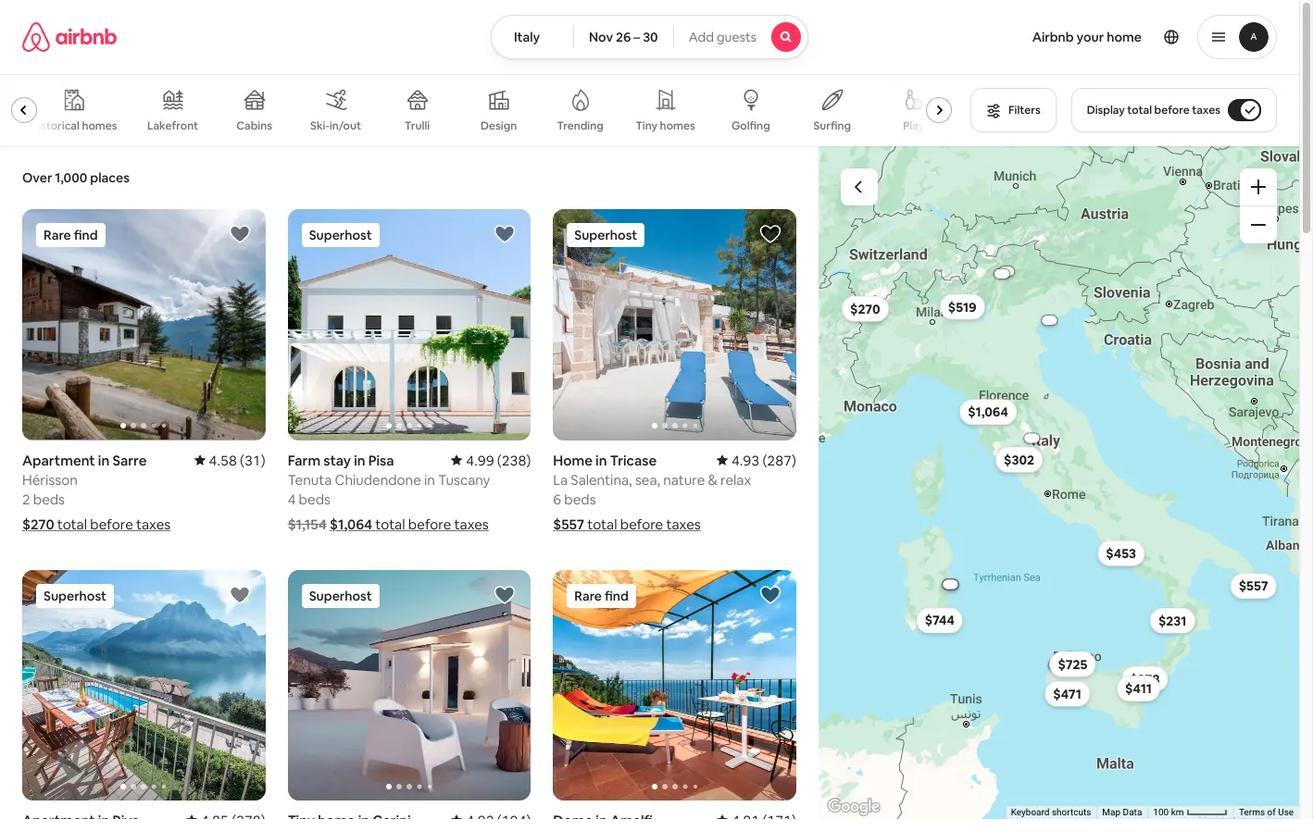 Task type: vqa. For each thing, say whether or not it's contained in the screenshot.
option
no



Task type: locate. For each thing, give the bounding box(es) containing it.
0 horizontal spatial $270
[[22, 515, 54, 533]]

over 1,000 places
[[22, 170, 130, 186]]

before inside button
[[1155, 103, 1190, 118]]

4.92 out of 5 average rating,  104 reviews image
[[451, 812, 531, 820]]

$725 button
[[1049, 651, 1096, 677]]

1 vertical spatial $557
[[1239, 578, 1268, 595]]

none search field containing italy
[[491, 15, 809, 59]]

tiny
[[636, 119, 658, 133]]

use
[[1278, 808, 1294, 818]]

4
[[288, 490, 296, 508]]

None search field
[[491, 15, 809, 59]]

add to wishlist: dome in amalfi image
[[759, 584, 782, 606]]

0 vertical spatial $1,064
[[968, 404, 1008, 420]]

homes right tiny at the top of page
[[660, 119, 695, 133]]

0 vertical spatial $270
[[850, 300, 880, 317]]

$1,154
[[288, 515, 327, 533]]

play
[[903, 119, 925, 133]]

1 beds from the left
[[33, 490, 65, 508]]

pisa
[[368, 452, 394, 469]]

italy
[[514, 29, 540, 45]]

0 vertical spatial $557
[[553, 515, 585, 533]]

total
[[1128, 103, 1152, 118], [57, 515, 87, 533], [375, 515, 405, 533], [587, 515, 617, 533]]

1 horizontal spatial $1,064
[[968, 404, 1008, 420]]

1 horizontal spatial beds
[[299, 490, 331, 508]]

in up salentina,
[[596, 452, 607, 469]]

total right display
[[1128, 103, 1152, 118]]

1 horizontal spatial $557
[[1239, 578, 1268, 595]]

4.58
[[209, 452, 237, 469]]

1 horizontal spatial $270
[[850, 300, 880, 317]]

before down tuscany
[[408, 515, 451, 533]]

sarre
[[112, 452, 147, 469]]

map data button
[[1102, 807, 1142, 820]]

1 vertical spatial $270
[[22, 515, 54, 533]]

before down sea,
[[620, 515, 663, 533]]

$1,064 button
[[959, 399, 1016, 425]]

before
[[1155, 103, 1190, 118], [90, 515, 133, 533], [408, 515, 451, 533], [620, 515, 663, 533]]

nature
[[663, 471, 705, 489]]

2 horizontal spatial beds
[[564, 490, 596, 508]]

beds inside home in tricase la salentina, sea, nature & relax 6 beds $557 total before taxes
[[564, 490, 596, 508]]

total inside display total before taxes button
[[1128, 103, 1152, 118]]

$270 inside button
[[850, 300, 880, 317]]

zoom in image
[[1251, 180, 1266, 195]]

farm stay in pisa tenuta chiudendone in tuscany 4 beds $1,154 $1,064 total before taxes
[[288, 452, 490, 533]]

$471 button
[[1045, 681, 1090, 707]]

0 horizontal spatial homes
[[82, 118, 117, 133]]

group
[[0, 74, 960, 146], [22, 209, 265, 440], [288, 209, 531, 440], [553, 209, 796, 440], [22, 570, 265, 801], [288, 570, 531, 801], [553, 570, 796, 801]]

add to wishlist: tiny home in carini image
[[494, 584, 516, 606]]

in inside "apartment in sarre hérisson 2 beds $270 total before taxes"
[[98, 452, 110, 469]]

4.58 (31)
[[209, 452, 265, 469]]

in left sarre
[[98, 452, 110, 469]]

$1,064 inside button
[[968, 404, 1008, 420]]

homes right historical
[[82, 118, 117, 133]]

terms
[[1239, 808, 1265, 818]]

trending
[[557, 119, 604, 133]]

total down hérisson at bottom
[[57, 515, 87, 533]]

0 horizontal spatial $557
[[553, 515, 585, 533]]

$744
[[925, 612, 954, 629]]

airbnb your home
[[1032, 29, 1142, 45]]

30
[[643, 29, 658, 45]]

in/out
[[330, 119, 361, 133]]

$270 inside "apartment in sarre hérisson 2 beds $270 total before taxes"
[[22, 515, 54, 533]]

(238)
[[497, 452, 531, 469]]

add guests button
[[673, 15, 809, 59]]

total down salentina,
[[587, 515, 617, 533]]

$453
[[1106, 545, 1136, 562]]

tiny homes
[[636, 119, 695, 133]]

total down chiudendone
[[375, 515, 405, 533]]

relax
[[721, 471, 751, 489]]

homes
[[82, 118, 117, 133], [660, 119, 695, 133]]

google image
[[823, 796, 884, 820]]

terms of use link
[[1239, 808, 1294, 818]]

total inside "apartment in sarre hérisson 2 beds $270 total before taxes"
[[57, 515, 87, 533]]

in
[[98, 452, 110, 469], [354, 452, 365, 469], [596, 452, 607, 469], [424, 471, 435, 489]]

beds down tenuta
[[299, 490, 331, 508]]

home
[[1107, 29, 1142, 45]]

before inside home in tricase la salentina, sea, nature & relax 6 beds $557 total before taxes
[[620, 515, 663, 533]]

3 beds from the left
[[564, 490, 596, 508]]

in inside home in tricase la salentina, sea, nature & relax 6 beds $557 total before taxes
[[596, 452, 607, 469]]

$725
[[1058, 656, 1087, 673]]

0 horizontal spatial $1,064
[[330, 515, 372, 533]]

before down sarre
[[90, 515, 133, 533]]

26
[[616, 29, 631, 45]]

add to wishlist: farm stay in pisa image
[[494, 223, 516, 245]]

1 horizontal spatial homes
[[660, 119, 695, 133]]

salentina,
[[571, 471, 632, 489]]

100 km
[[1153, 808, 1186, 818]]

of
[[1267, 808, 1276, 818]]

italy button
[[491, 15, 574, 59]]

beds
[[33, 490, 65, 508], [299, 490, 331, 508], [564, 490, 596, 508]]

1 vertical spatial $1,064
[[330, 515, 372, 533]]

taxes
[[1192, 103, 1221, 118], [136, 515, 171, 533], [454, 515, 489, 533], [666, 515, 701, 533]]

total inside farm stay in pisa tenuta chiudendone in tuscany 4 beds $1,154 $1,064 total before taxes
[[375, 515, 405, 533]]

$270
[[850, 300, 880, 317], [22, 515, 54, 533]]

sea,
[[635, 471, 660, 489]]

$1,064
[[968, 404, 1008, 420], [330, 515, 372, 533]]

ski-in/out
[[310, 119, 361, 133]]

$744 button
[[916, 608, 963, 633]]

add to wishlist: apartment in sarre image
[[228, 223, 251, 245]]

zoom out image
[[1251, 218, 1266, 232]]

2 beds from the left
[[299, 490, 331, 508]]

0 horizontal spatial beds
[[33, 490, 65, 508]]

4.99 (238)
[[466, 452, 531, 469]]

beds down hérisson at bottom
[[33, 490, 65, 508]]

4.93
[[732, 452, 760, 469]]

beds inside farm stay in pisa tenuta chiudendone in tuscany 4 beds $1,154 $1,064 total before taxes
[[299, 490, 331, 508]]

$1,064 up $302 button
[[968, 404, 1008, 420]]

$557
[[553, 515, 585, 533], [1239, 578, 1268, 595]]

trulli
[[405, 119, 430, 133]]

beds right 6
[[564, 490, 596, 508]]

golfing
[[732, 119, 770, 133]]

in left tuscany
[[424, 471, 435, 489]]

filters button
[[971, 88, 1057, 132]]

before right display
[[1155, 103, 1190, 118]]

$1,064 right '$1,154'
[[330, 515, 372, 533]]

(287)
[[763, 452, 796, 469]]

shortcuts
[[1052, 808, 1091, 818]]

4.93 out of 5 average rating,  287 reviews image
[[717, 452, 796, 469]]

$1,064 inside farm stay in pisa tenuta chiudendone in tuscany 4 beds $1,154 $1,064 total before taxes
[[330, 515, 372, 533]]



Task type: describe. For each thing, give the bounding box(es) containing it.
data
[[1123, 808, 1142, 818]]

home
[[553, 452, 593, 469]]

$278 button
[[1121, 666, 1168, 692]]

nov
[[589, 29, 613, 45]]

$519
[[948, 298, 976, 315]]

airbnb your home link
[[1021, 18, 1153, 57]]

–
[[634, 29, 640, 45]]

group containing historical homes
[[0, 74, 960, 146]]

$519 button
[[940, 294, 985, 320]]

2
[[22, 490, 30, 508]]

100
[[1153, 808, 1169, 818]]

$453 button
[[1097, 540, 1144, 566]]

your
[[1077, 29, 1104, 45]]

over
[[22, 170, 52, 186]]

taxes inside farm stay in pisa tenuta chiudendone in tuscany 4 beds $1,154 $1,064 total before taxes
[[454, 515, 489, 533]]

$471
[[1053, 686, 1081, 702]]

total inside home in tricase la salentina, sea, nature & relax 6 beds $557 total before taxes
[[587, 515, 617, 533]]

nov 26 – 30 button
[[573, 15, 674, 59]]

guests
[[717, 29, 757, 45]]

lakefront
[[147, 119, 198, 133]]

before inside "apartment in sarre hérisson 2 beds $270 total before taxes"
[[90, 515, 133, 533]]

$231 button
[[1150, 608, 1195, 634]]

taxes inside button
[[1192, 103, 1221, 118]]

map data
[[1102, 808, 1142, 818]]

apartment
[[22, 452, 95, 469]]

design
[[481, 119, 517, 133]]

apartment in sarre hérisson 2 beds $270 total before taxes
[[22, 452, 171, 533]]

keyboard shortcuts button
[[1011, 807, 1091, 820]]

tricase
[[610, 452, 657, 469]]

before inside farm stay in pisa tenuta chiudendone in tuscany 4 beds $1,154 $1,064 total before taxes
[[408, 515, 451, 533]]

4.85 out of 5 average rating,  378 reviews image
[[186, 812, 265, 820]]

terms of use
[[1239, 808, 1294, 818]]

$302
[[1004, 451, 1034, 468]]

home in tricase la salentina, sea, nature & relax 6 beds $557 total before taxes
[[553, 452, 751, 533]]

$270 button
[[842, 296, 888, 322]]

in left pisa
[[354, 452, 365, 469]]

cabins
[[236, 119, 272, 133]]

taxes inside "apartment in sarre hérisson 2 beds $270 total before taxes"
[[136, 515, 171, 533]]

farm
[[288, 452, 321, 469]]

taxes inside home in tricase la salentina, sea, nature & relax 6 beds $557 total before taxes
[[666, 515, 701, 533]]

6
[[553, 490, 561, 508]]

hérisson
[[22, 471, 78, 489]]

tenuta
[[288, 471, 332, 489]]

add to wishlist: apartment in riva image
[[228, 584, 251, 606]]

(31)
[[240, 452, 265, 469]]

homes for historical homes
[[82, 118, 117, 133]]

tuscany
[[438, 471, 490, 489]]

keyboard shortcuts
[[1011, 808, 1091, 818]]

$278
[[1130, 671, 1160, 688]]

1,000
[[55, 170, 87, 186]]

4.99
[[466, 452, 494, 469]]

chiudendone
[[335, 471, 421, 489]]

nov 26 – 30
[[589, 29, 658, 45]]

$231
[[1158, 612, 1186, 629]]

$411 button
[[1117, 676, 1160, 702]]

display total before taxes button
[[1071, 88, 1277, 132]]

keyboard
[[1011, 808, 1050, 818]]

100 km button
[[1148, 807, 1234, 820]]

$557 inside home in tricase la salentina, sea, nature & relax 6 beds $557 total before taxes
[[553, 515, 585, 533]]

$278 $231
[[1130, 612, 1186, 688]]

beds inside "apartment in sarre hérisson 2 beds $270 total before taxes"
[[33, 490, 65, 508]]

surfing
[[814, 119, 851, 133]]

google map
showing 20 stays. region
[[819, 146, 1300, 820]]

stay
[[324, 452, 351, 469]]

&
[[708, 471, 718, 489]]

4.93 (287)
[[732, 452, 796, 469]]

filters
[[1009, 103, 1041, 118]]

homes for tiny homes
[[660, 119, 695, 133]]

profile element
[[831, 0, 1277, 74]]

$411
[[1125, 680, 1152, 697]]

4.58 out of 5 average rating,  31 reviews image
[[194, 452, 265, 469]]

la
[[553, 471, 568, 489]]

$557 button
[[1230, 573, 1276, 599]]

display total before taxes
[[1087, 103, 1221, 118]]

km
[[1171, 808, 1184, 818]]

4.81 out of 5 average rating,  171 reviews image
[[717, 812, 796, 820]]

historical
[[30, 118, 80, 133]]

places
[[90, 170, 130, 186]]

display
[[1087, 103, 1125, 118]]

add guests
[[689, 29, 757, 45]]

airbnb
[[1032, 29, 1074, 45]]

4.99 out of 5 average rating,  238 reviews image
[[451, 452, 531, 469]]

add to wishlist: home in tricase image
[[759, 223, 782, 245]]

map
[[1102, 808, 1121, 818]]

add
[[689, 29, 714, 45]]

$557 inside button
[[1239, 578, 1268, 595]]

historical homes
[[30, 118, 117, 133]]



